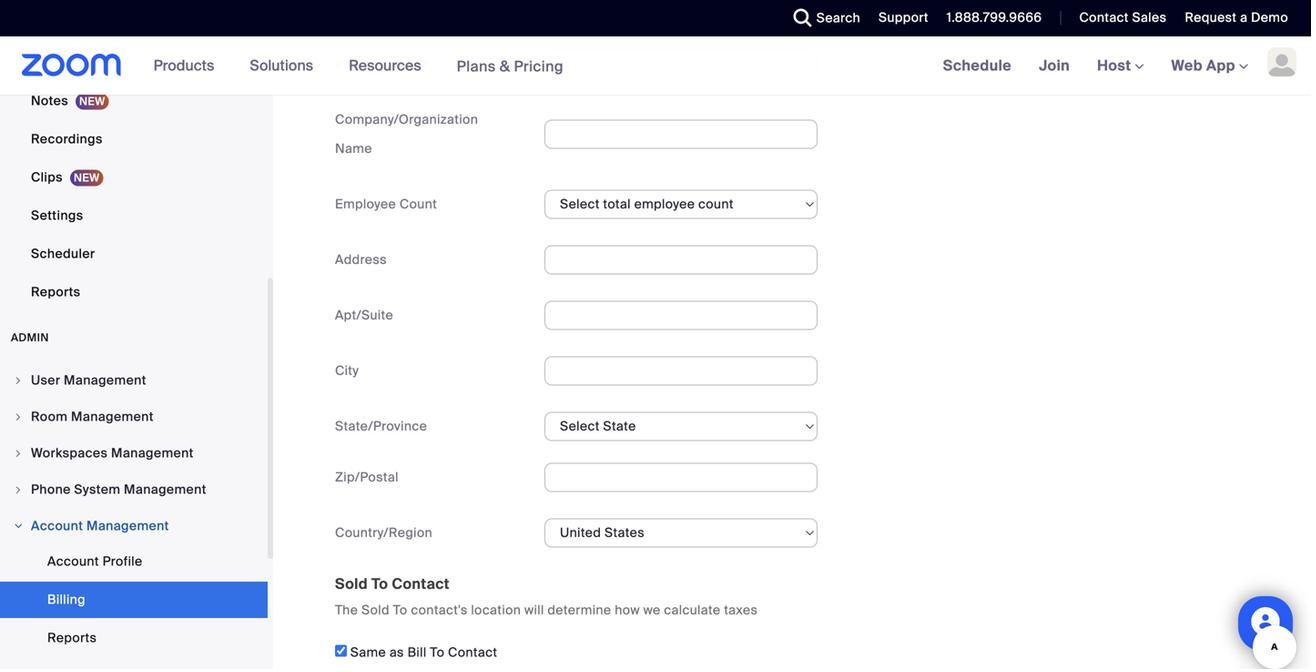 Task type: vqa. For each thing, say whether or not it's contained in the screenshot.
"ADMIN"
yes



Task type: locate. For each thing, give the bounding box(es) containing it.
phone
[[335, 55, 375, 72], [31, 481, 71, 498]]

contact up contact's
[[392, 574, 450, 594]]

management down workspaces management menu item
[[124, 481, 206, 498]]

admin
[[11, 331, 49, 345]]

country/region
[[335, 524, 433, 541]]

banner containing products
[[0, 36, 1311, 96]]

management inside user management menu item
[[64, 372, 146, 389]]

settings
[[31, 207, 83, 224]]

workspaces
[[31, 445, 108, 462]]

management inside account management menu item
[[86, 518, 169, 534]]

to right "bill"
[[430, 644, 445, 661]]

None text field
[[544, 0, 818, 23], [544, 50, 818, 79], [544, 245, 818, 274], [544, 301, 818, 330], [544, 463, 818, 492], [544, 0, 818, 23], [544, 50, 818, 79], [544, 245, 818, 274], [544, 301, 818, 330], [544, 463, 818, 492]]

sales
[[1132, 9, 1167, 26]]

0 vertical spatial reports
[[31, 284, 81, 300]]

management up room management
[[64, 372, 146, 389]]

right image for workspaces management
[[13, 448, 24, 459]]

reports link down the scheduler link
[[0, 274, 268, 310]]

1 horizontal spatial phone
[[335, 55, 375, 72]]

account
[[31, 518, 83, 534], [47, 553, 99, 570]]

account inside account profile link
[[47, 553, 99, 570]]

clips
[[31, 169, 63, 186]]

0 vertical spatial phone
[[335, 55, 375, 72]]

management inside workspaces management menu item
[[111, 445, 194, 462]]

None text field
[[544, 120, 818, 149], [544, 356, 818, 386], [544, 120, 818, 149], [544, 356, 818, 386]]

1 vertical spatial reports
[[47, 630, 97, 646]]

reports
[[31, 284, 81, 300], [47, 630, 97, 646]]

apt/suite
[[335, 307, 393, 324]]

account profile link
[[0, 544, 268, 580]]

account for account profile
[[47, 553, 99, 570]]

reports link
[[0, 274, 268, 310], [0, 620, 268, 656]]

host button
[[1097, 56, 1144, 75]]

4 right image from the top
[[13, 521, 24, 532]]

products button
[[154, 36, 223, 95]]

management for user management
[[64, 372, 146, 389]]

support link
[[865, 0, 933, 36], [879, 9, 929, 26]]

management up workspaces management
[[71, 408, 154, 425]]

to down country/region
[[372, 574, 388, 594]]

billing link
[[0, 582, 268, 618]]

right image for user management
[[13, 375, 24, 386]]

management
[[64, 372, 146, 389], [71, 408, 154, 425], [111, 445, 194, 462], [124, 481, 206, 498], [86, 518, 169, 534]]

phone left the number
[[335, 55, 375, 72]]

management inside room management menu item
[[71, 408, 154, 425]]

2 reports link from the top
[[0, 620, 268, 656]]

contact down location
[[448, 644, 497, 661]]

a
[[1240, 9, 1248, 26]]

0 vertical spatial to
[[372, 574, 388, 594]]

1.888.799.9666
[[947, 9, 1042, 26]]

request a demo link
[[1171, 0, 1311, 36], [1185, 9, 1288, 26]]

reports link down billing 'link'
[[0, 620, 268, 656]]

account management menu
[[0, 544, 268, 658]]

1 vertical spatial contact
[[392, 574, 450, 594]]

1 vertical spatial to
[[393, 602, 408, 619]]

0 horizontal spatial phone
[[31, 481, 71, 498]]

3 right image from the top
[[13, 484, 24, 495]]

account profile
[[47, 553, 143, 570]]

sold
[[335, 574, 368, 594], [361, 602, 390, 619]]

right image inside phone system management menu item
[[13, 484, 24, 495]]

account inside account management menu item
[[31, 518, 83, 534]]

personal menu menu
[[0, 0, 268, 312]]

right image inside user management menu item
[[13, 375, 24, 386]]

right image inside workspaces management menu item
[[13, 448, 24, 459]]

1 vertical spatial phone
[[31, 481, 71, 498]]

profile picture image
[[1267, 47, 1297, 76]]

company/organization name
[[335, 111, 478, 157]]

management for account management
[[86, 518, 169, 534]]

reports down the billing
[[47, 630, 97, 646]]

0 vertical spatial reports link
[[0, 274, 268, 310]]

sold right the the
[[361, 602, 390, 619]]

contact sales link
[[1066, 0, 1171, 36], [1079, 9, 1167, 26]]

how
[[615, 602, 640, 619]]

account for account management
[[31, 518, 83, 534]]

plans & pricing link
[[457, 57, 564, 76], [457, 57, 564, 76]]

support
[[879, 9, 929, 26]]

as
[[390, 644, 404, 661]]

right image inside account management menu item
[[13, 521, 24, 532]]

account up 'account profile'
[[31, 518, 83, 534]]

1 vertical spatial reports link
[[0, 620, 268, 656]]

1 right image from the top
[[13, 375, 24, 386]]

billing
[[47, 591, 86, 608]]

recordings
[[31, 131, 103, 148]]

to left contact's
[[393, 602, 408, 619]]

solutions button
[[250, 36, 321, 95]]

state/province
[[335, 418, 427, 435]]

profile
[[102, 553, 143, 570]]

solutions
[[250, 56, 313, 75]]

account management
[[31, 518, 169, 534]]

account up the billing
[[47, 553, 99, 570]]

reports down scheduler
[[31, 284, 81, 300]]

1.888.799.9666 button up "schedule" link at the right top
[[947, 9, 1042, 26]]

system
[[74, 481, 121, 498]]

management down room management menu item
[[111, 445, 194, 462]]

contact inside sold to contact the sold to contact's location will determine how we calculate taxes
[[392, 574, 450, 594]]

right image for phone system management
[[13, 484, 24, 495]]

0 vertical spatial contact
[[1079, 9, 1129, 26]]

city
[[335, 362, 359, 379]]

workspaces management
[[31, 445, 194, 462]]

account management menu item
[[0, 509, 268, 544]]

contact's
[[411, 602, 468, 619]]

sold up the the
[[335, 574, 368, 594]]

management up "profile"
[[86, 518, 169, 534]]

contact left sales
[[1079, 9, 1129, 26]]

phone down workspaces
[[31, 481, 71, 498]]

contact
[[1079, 9, 1129, 26], [392, 574, 450, 594], [448, 644, 497, 661]]

phone for phone system management
[[31, 481, 71, 498]]

2 horizontal spatial to
[[430, 644, 445, 661]]

phone system management menu item
[[0, 473, 268, 507]]

banner
[[0, 36, 1311, 96]]

0 vertical spatial account
[[31, 518, 83, 534]]

to
[[372, 574, 388, 594], [393, 602, 408, 619], [430, 644, 445, 661]]

None checkbox
[[335, 645, 347, 657]]

will
[[524, 602, 544, 619]]

phone inside phone system management menu item
[[31, 481, 71, 498]]

count
[[400, 196, 437, 213]]

user management menu item
[[0, 363, 268, 398]]

notes link
[[0, 83, 268, 119]]

2 right image from the top
[[13, 448, 24, 459]]

reports inside account management menu
[[47, 630, 97, 646]]

1.888.799.9666 button
[[933, 0, 1047, 36], [947, 9, 1042, 26]]

right image
[[13, 375, 24, 386], [13, 448, 24, 459], [13, 484, 24, 495], [13, 521, 24, 532]]

phone for phone number
[[335, 55, 375, 72]]

1 vertical spatial account
[[47, 553, 99, 570]]

host
[[1097, 56, 1135, 75]]



Task type: describe. For each thing, give the bounding box(es) containing it.
room management
[[31, 408, 154, 425]]

1 reports link from the top
[[0, 274, 268, 310]]

zip/postal
[[335, 469, 399, 486]]

room
[[31, 408, 68, 425]]

bill
[[408, 644, 427, 661]]

we
[[643, 602, 661, 619]]

clips link
[[0, 159, 268, 196]]

reports inside personal menu menu
[[31, 284, 81, 300]]

&
[[500, 57, 510, 76]]

resources button
[[349, 36, 429, 95]]

schedule link
[[929, 36, 1025, 95]]

0 vertical spatial sold
[[335, 574, 368, 594]]

products
[[154, 56, 214, 75]]

company/organization
[[335, 111, 478, 128]]

resources
[[349, 56, 421, 75]]

scheduler
[[31, 245, 95, 262]]

number
[[378, 55, 428, 72]]

sold to contact the sold to contact's location will determine how we calculate taxes
[[335, 574, 758, 619]]

recordings link
[[0, 121, 268, 158]]

admin menu menu
[[0, 363, 268, 669]]

side navigation navigation
[[0, 0, 273, 669]]

employee
[[335, 196, 396, 213]]

taxes
[[724, 602, 758, 619]]

1.888.799.9666 button up schedule
[[933, 0, 1047, 36]]

the
[[335, 602, 358, 619]]

management for workspaces management
[[111, 445, 194, 462]]

name
[[335, 140, 372, 157]]

notes
[[31, 92, 68, 109]]

user management
[[31, 372, 146, 389]]

management for room management
[[71, 408, 154, 425]]

room management menu item
[[0, 400, 268, 434]]

web app button
[[1171, 56, 1248, 75]]

meetings navigation
[[929, 36, 1311, 96]]

management inside phone system management menu item
[[124, 481, 206, 498]]

1 horizontal spatial to
[[393, 602, 408, 619]]

2 vertical spatial contact
[[448, 644, 497, 661]]

join link
[[1025, 36, 1084, 95]]

request a demo
[[1185, 9, 1288, 26]]

right image
[[13, 412, 24, 422]]

phone number
[[335, 55, 428, 72]]

scheduler link
[[0, 236, 268, 272]]

user
[[31, 372, 60, 389]]

plans
[[457, 57, 496, 76]]

1 vertical spatial sold
[[361, 602, 390, 619]]

0 horizontal spatial to
[[372, 574, 388, 594]]

contact sales
[[1079, 9, 1167, 26]]

same as bill to contact
[[347, 644, 497, 661]]

workspaces management menu item
[[0, 436, 268, 471]]

app
[[1206, 56, 1236, 75]]

determine
[[548, 602, 611, 619]]

pricing
[[514, 57, 564, 76]]

plans & pricing
[[457, 57, 564, 76]]

address
[[335, 251, 387, 268]]

request
[[1185, 9, 1237, 26]]

join
[[1039, 56, 1070, 75]]

calculate
[[664, 602, 721, 619]]

product information navigation
[[140, 36, 577, 96]]

employee count
[[335, 196, 437, 213]]

demo
[[1251, 9, 1288, 26]]

schedule
[[943, 56, 1012, 75]]

settings link
[[0, 198, 268, 234]]

search
[[816, 10, 860, 26]]

right image for account management
[[13, 521, 24, 532]]

same
[[350, 644, 386, 661]]

phone system management
[[31, 481, 206, 498]]

web
[[1171, 56, 1203, 75]]

location
[[471, 602, 521, 619]]

zoom logo image
[[22, 54, 122, 76]]

web app
[[1171, 56, 1236, 75]]

search button
[[780, 0, 865, 36]]

2 vertical spatial to
[[430, 644, 445, 661]]



